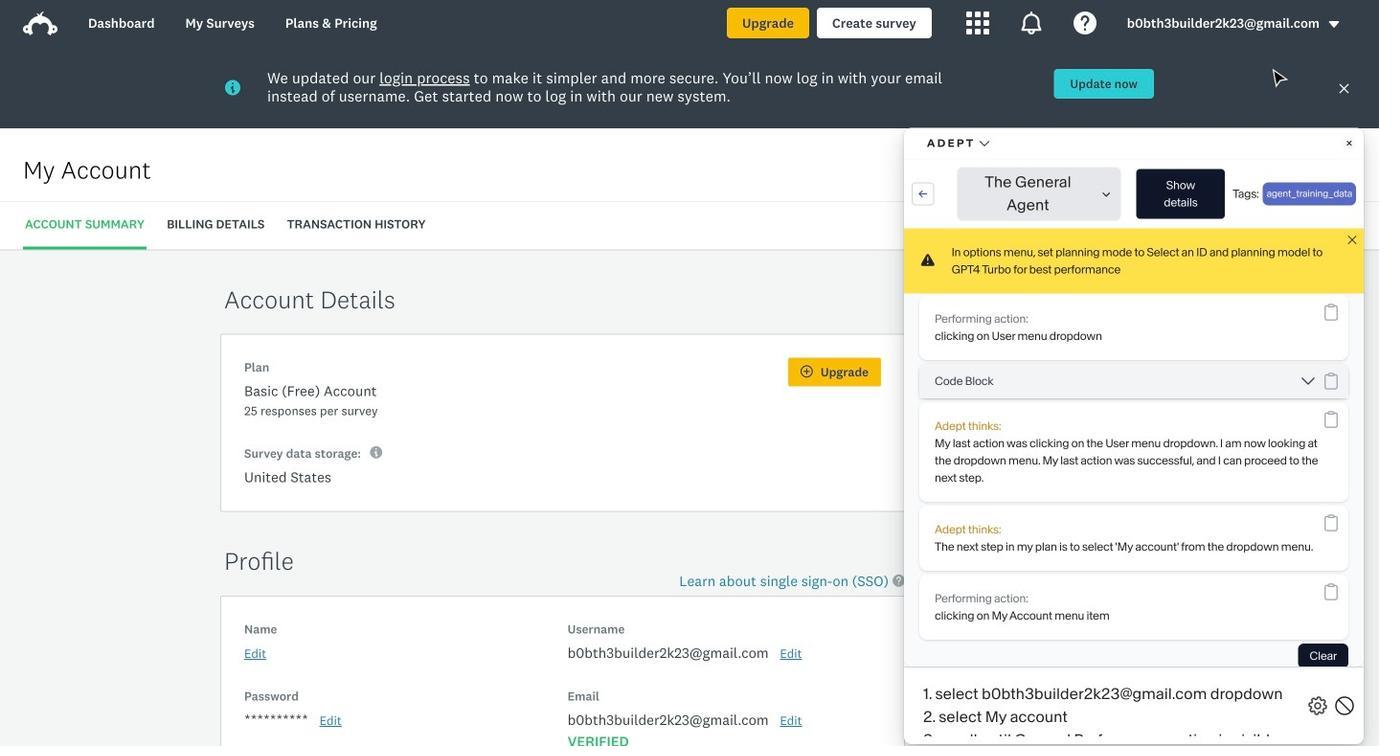 Task type: locate. For each thing, give the bounding box(es) containing it.
1 products icon image from the left
[[966, 11, 989, 34]]

help icon image
[[1074, 11, 1097, 34]]

0 horizontal spatial products icon image
[[966, 11, 989, 34]]

1 horizontal spatial products icon image
[[1020, 11, 1043, 34]]

products icon image
[[966, 11, 989, 34], [1020, 11, 1043, 34]]

dropdown arrow image
[[1328, 18, 1341, 31]]

2 products icon image from the left
[[1020, 11, 1043, 34]]



Task type: describe. For each thing, give the bounding box(es) containing it.
surveymonkey logo image
[[23, 11, 57, 36]]

x image
[[1338, 82, 1351, 95]]



Task type: vqa. For each thing, say whether or not it's contained in the screenshot.
Grid Icon
no



